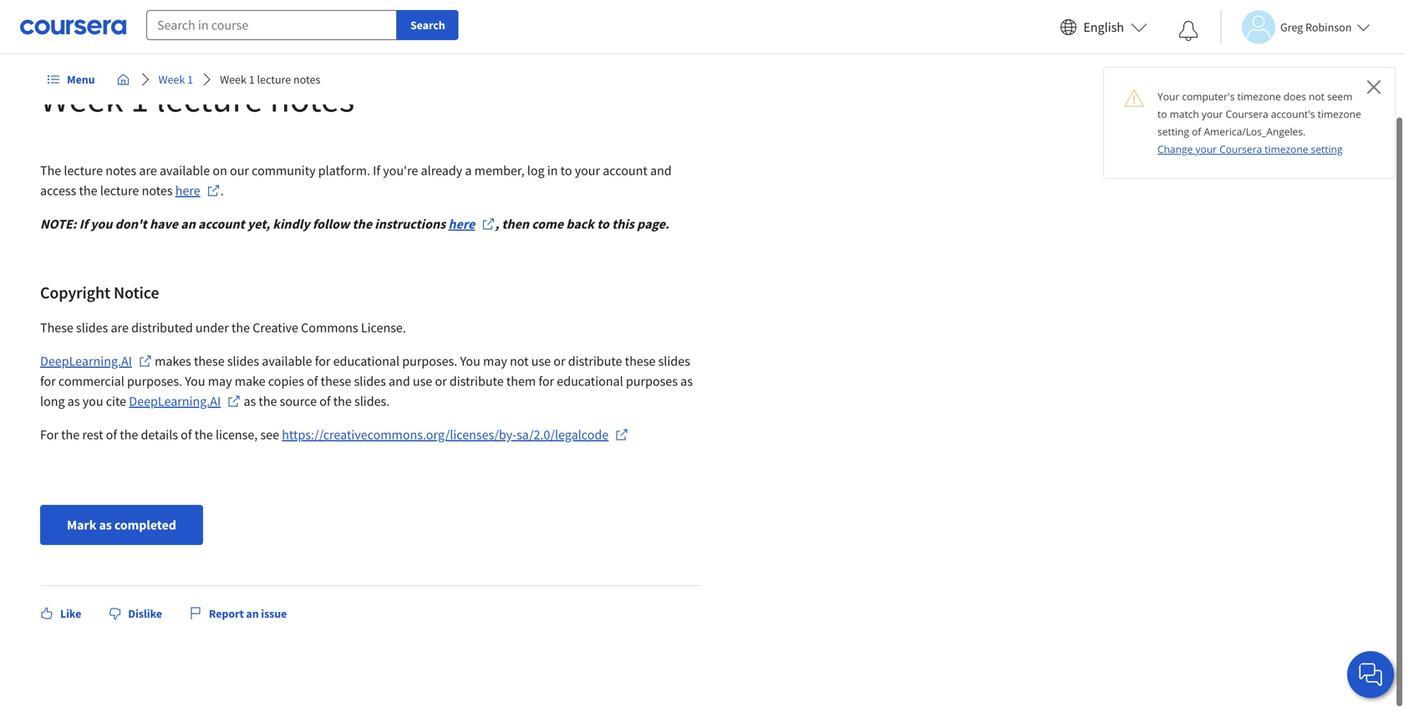 Task type: describe. For each thing, give the bounding box(es) containing it.
1 horizontal spatial use
[[532, 353, 551, 370]]

https://creativecommons.org/licenses/by-sa/2.0/legalcode link
[[282, 425, 629, 445]]

0 vertical spatial distribute
[[568, 353, 623, 370]]

commercial
[[58, 373, 124, 390]]

week 1 lecture notes link
[[213, 64, 327, 94]]

these slides are distributed under the creative commons license.
[[40, 319, 406, 336]]

our
[[230, 162, 249, 179]]

,
[[495, 216, 499, 232]]

, then come back to this page.
[[495, 216, 670, 232]]

here for .
[[175, 182, 200, 199]]

0 horizontal spatial are
[[111, 319, 129, 336]]

access
[[40, 182, 76, 199]]

1 vertical spatial coursera
[[1220, 142, 1263, 156]]

like
[[60, 606, 81, 621]]

https://creativecommons.org/licenses/by-
[[282, 426, 517, 443]]

like button
[[33, 599, 88, 629]]

report an issue button
[[182, 599, 294, 629]]

copyright
[[40, 282, 110, 303]]

2 horizontal spatial for
[[539, 373, 554, 390]]

mark
[[67, 517, 96, 533]]

log
[[527, 162, 545, 179]]

timezone mismatch warning modal dialog
[[1104, 67, 1396, 179]]

lecture inside week 1 lecture notes link
[[257, 72, 291, 87]]

as inside button
[[99, 517, 112, 533]]

and inside the lecture notes are available on our community platform. if you're already a member, log in to your account and access the lecture notes
[[651, 162, 672, 179]]

cite
[[106, 393, 126, 410]]

2 vertical spatial timezone
[[1265, 142, 1309, 156]]

report
[[209, 606, 244, 621]]

deeplearning.ai for bottommost deeplearning.ai "link"
[[129, 393, 221, 410]]

back
[[566, 216, 595, 232]]

in
[[548, 162, 558, 179]]

coursera image
[[20, 14, 126, 40]]

the lecture notes are available on our community platform. if you're already a member, log in to your account and access the lecture notes
[[40, 162, 675, 199]]

2 horizontal spatial week
[[220, 72, 247, 87]]

purposes
[[626, 373, 678, 390]]

available inside the lecture notes are available on our community platform. if you're already a member, log in to your account and access the lecture notes
[[160, 162, 210, 179]]

home image
[[117, 73, 130, 86]]

2 vertical spatial to
[[597, 216, 610, 232]]

.
[[221, 182, 224, 199]]

notes down search in course text box
[[294, 72, 321, 87]]

0 vertical spatial you
[[460, 353, 481, 370]]

the
[[40, 162, 61, 179]]

as right purposes
[[681, 373, 693, 390]]

seem
[[1328, 89, 1353, 103]]

week 1
[[158, 72, 193, 87]]

your inside the lecture notes are available on our community platform. if you're already a member, log in to your account and access the lecture notes
[[575, 162, 600, 179]]

of inside the your computer's timezone does not seem to match your coursera account's timezone setting of america/los_angeles. change your coursera timezone setting
[[1192, 125, 1202, 138]]

platform.
[[318, 162, 370, 179]]

1 vertical spatial educational
[[557, 373, 624, 390]]

menu
[[67, 72, 95, 87]]

match
[[1170, 107, 1200, 121]]

commons
[[301, 319, 358, 336]]

a
[[465, 162, 472, 179]]

completed
[[114, 517, 176, 533]]

slides.
[[355, 393, 390, 410]]

you're
[[383, 162, 418, 179]]

of inside the makes these slides available for educational purposes. you may not use or distribute these slides for commercial purposes. you may make copies of these slides and use or distribute them for educational purposes as long as you cite
[[307, 373, 318, 390]]

computer's
[[1183, 89, 1235, 103]]

page.
[[637, 216, 670, 232]]

1 horizontal spatial or
[[554, 353, 566, 370]]

2 horizontal spatial 1
[[249, 72, 255, 87]]

these
[[40, 319, 73, 336]]

don't
[[115, 216, 147, 232]]

come
[[532, 216, 564, 232]]

lecture up access
[[64, 162, 103, 179]]

1 vertical spatial timezone
[[1318, 107, 1362, 121]]

for
[[40, 426, 58, 443]]

greg robinson
[[1281, 20, 1352, 35]]

1 vertical spatial you
[[185, 373, 205, 390]]

the down make
[[259, 393, 277, 410]]

not inside the makes these slides available for educational purposes. you may not use or distribute these slides for commercial purposes. you may make copies of these slides and use or distribute them for educational purposes as long as you cite
[[510, 353, 529, 370]]

0 vertical spatial you
[[91, 216, 112, 232]]

mark as completed
[[67, 517, 176, 533]]

license.
[[361, 319, 406, 336]]

license,
[[216, 426, 258, 443]]

0 vertical spatial timezone
[[1238, 89, 1282, 103]]

member,
[[475, 162, 525, 179]]

week 1 lecture notes up on
[[40, 75, 355, 122]]

here for , then come back to this page.
[[449, 216, 475, 232]]

1 vertical spatial or
[[435, 373, 447, 390]]

follow
[[313, 216, 350, 232]]

long
[[40, 393, 65, 410]]

lecture up don't
[[100, 182, 139, 199]]

sa/2.0/legalcode
[[517, 426, 609, 443]]

0 vertical spatial coursera
[[1226, 107, 1269, 121]]

mark as completed button
[[40, 505, 203, 545]]

0 horizontal spatial an
[[181, 216, 196, 232]]

1 vertical spatial purposes.
[[127, 373, 182, 390]]

to inside the your computer's timezone does not seem to match your coursera account's timezone setting of america/los_angeles. change your coursera timezone setting
[[1158, 107, 1168, 121]]

0 vertical spatial may
[[483, 353, 507, 370]]

see
[[260, 426, 279, 443]]

notes up have
[[142, 182, 173, 199]]

english button
[[1054, 0, 1155, 54]]

warning image
[[1125, 88, 1145, 108]]

menu button
[[40, 64, 102, 94]]

0 horizontal spatial 1
[[131, 75, 149, 122]]

your
[[1158, 89, 1180, 103]]

opens in a new tab image for deeplearning.ai
[[139, 355, 152, 368]]

account's
[[1272, 107, 1316, 121]]

week 1 lecture notes down search in course text box
[[220, 72, 321, 87]]

0 horizontal spatial week
[[40, 75, 123, 122]]

lecture up on
[[156, 75, 263, 122]]

search button
[[397, 10, 459, 40]]

have
[[150, 216, 178, 232]]

week 1 link
[[152, 64, 200, 94]]

report an issue
[[209, 606, 287, 621]]

instructions
[[375, 216, 446, 232]]

your computer's timezone does not seem to match your coursera account's timezone setting of america/los_angeles. change your coursera timezone setting
[[1158, 89, 1362, 156]]

you inside the makes these slides available for educational purposes. you may not use or distribute these slides for commercial purposes. you may make copies of these slides and use or distribute them for educational purposes as long as you cite
[[83, 393, 103, 410]]

source
[[280, 393, 317, 410]]

on
[[213, 162, 227, 179]]

robinson
[[1306, 20, 1352, 35]]



Task type: vqa. For each thing, say whether or not it's contained in the screenshot.
Shopping cart: 1 item image
no



Task type: locate. For each thing, give the bounding box(es) containing it.
the left the license,
[[195, 426, 213, 443]]

creative
[[253, 319, 299, 336]]

available inside the makes these slides available for educational purposes. you may not use or distribute these slides for commercial purposes. you may make copies of these slides and use or distribute them for educational purposes as long as you cite
[[262, 353, 312, 370]]

if inside the lecture notes are available on our community platform. if you're already a member, log in to your account and access the lecture notes
[[373, 162, 381, 179]]

opens in a new tab image for here
[[207, 184, 221, 197]]

use up https://creativecommons.org/licenses/by-sa/2.0/legalcode
[[413, 373, 433, 390]]

1 vertical spatial and
[[389, 373, 410, 390]]

1 horizontal spatial opens in a new tab image
[[482, 217, 495, 231]]

as down make
[[244, 393, 256, 410]]

distribute up sa/2.0/legalcode
[[568, 353, 623, 370]]

opens in a new tab image inside here link
[[207, 184, 221, 197]]

the right access
[[79, 182, 97, 199]]

notice
[[114, 282, 159, 303]]

2 horizontal spatial these
[[625, 353, 656, 370]]

0 horizontal spatial here link
[[175, 181, 221, 201]]

coursera up america/los_angeles.
[[1226, 107, 1269, 121]]

0 vertical spatial available
[[160, 162, 210, 179]]

then
[[502, 216, 529, 232]]

opens in a new tab image for https://creativecommons.org/licenses/by-sa/2.0/legalcode
[[616, 428, 629, 442]]

here link for , then come back to this page.
[[449, 214, 495, 234]]

week down coursera image on the top left
[[40, 75, 123, 122]]

1 vertical spatial account
[[198, 216, 245, 232]]

of right source
[[320, 393, 331, 410]]

1 vertical spatial your
[[1196, 142, 1217, 156]]

1 horizontal spatial available
[[262, 353, 312, 370]]

if left you're
[[373, 162, 381, 179]]

under
[[196, 319, 229, 336]]

may up the them
[[483, 353, 507, 370]]

already
[[421, 162, 463, 179]]

1 horizontal spatial may
[[483, 353, 507, 370]]

available
[[160, 162, 210, 179], [262, 353, 312, 370]]

you down makes
[[185, 373, 205, 390]]

distributed
[[131, 319, 193, 336]]

deeplearning.ai up commercial
[[40, 353, 132, 370]]

here link
[[175, 181, 221, 201], [449, 214, 495, 234]]

0 vertical spatial deeplearning.ai link
[[40, 351, 152, 371]]

purposes. down license.
[[402, 353, 458, 370]]

1 vertical spatial here link
[[449, 214, 495, 234]]

does
[[1284, 89, 1307, 103]]

here link down on
[[175, 181, 221, 201]]

timezone down account's
[[1265, 142, 1309, 156]]

0 horizontal spatial for
[[40, 373, 56, 390]]

1 vertical spatial here
[[449, 216, 475, 232]]

dislike
[[128, 606, 162, 621]]

notes up don't
[[106, 162, 136, 179]]

1 horizontal spatial opens in a new tab image
[[228, 395, 241, 408]]

as the source of the slides.
[[241, 393, 390, 410]]

available left on
[[160, 162, 210, 179]]

0 vertical spatial opens in a new tab image
[[482, 217, 495, 231]]

slides up make
[[227, 353, 259, 370]]

show notifications image
[[1179, 21, 1199, 41]]

an right have
[[181, 216, 196, 232]]

1 horizontal spatial if
[[373, 162, 381, 179]]

✕
[[1367, 73, 1382, 100]]

opens in a new tab image inside here link
[[482, 217, 495, 231]]

0 vertical spatial and
[[651, 162, 672, 179]]

you left don't
[[91, 216, 112, 232]]

0 horizontal spatial setting
[[1158, 125, 1190, 138]]

0 horizontal spatial not
[[510, 353, 529, 370]]

here left ,
[[449, 216, 475, 232]]

issue
[[261, 606, 287, 621]]

may left make
[[208, 373, 232, 390]]

deeplearning.ai link
[[40, 351, 152, 371], [129, 391, 241, 411]]

0 horizontal spatial here
[[175, 182, 200, 199]]

deeplearning.ai link up commercial
[[40, 351, 152, 371]]

0 vertical spatial your
[[1202, 107, 1224, 121]]

account inside the lecture notes are available on our community platform. if you're already a member, log in to your account and access the lecture notes
[[603, 162, 648, 179]]

setting down account's
[[1312, 142, 1343, 156]]

of right rest
[[106, 426, 117, 443]]

deeplearning.ai
[[40, 353, 132, 370], [129, 393, 221, 410]]

1 horizontal spatial here link
[[449, 214, 495, 234]]

rest
[[82, 426, 103, 443]]

1 horizontal spatial here
[[449, 216, 475, 232]]

2 vertical spatial opens in a new tab image
[[616, 428, 629, 442]]

opens in a new tab image for here
[[482, 217, 495, 231]]

not right does
[[1309, 89, 1325, 103]]

1 horizontal spatial these
[[321, 373, 352, 390]]

are down notice
[[111, 319, 129, 336]]

opens in a new tab image left then
[[482, 217, 495, 231]]

slides up slides.
[[354, 373, 386, 390]]

makes
[[155, 353, 191, 370]]

coursera
[[1226, 107, 1269, 121], [1220, 142, 1263, 156]]

or up https://creativecommons.org/licenses/by-sa/2.0/legalcode
[[435, 373, 447, 390]]

chat with us image
[[1358, 661, 1385, 688]]

slides up purposes
[[659, 353, 691, 370]]

opens in a new tab image right sa/2.0/legalcode
[[616, 428, 629, 442]]

opens in a new tab image inside deeplearning.ai "link"
[[139, 355, 152, 368]]

0 horizontal spatial and
[[389, 373, 410, 390]]

the right under
[[232, 319, 250, 336]]

your down computer's at the right top of the page
[[1202, 107, 1224, 121]]

to inside the lecture notes are available on our community platform. if you're already a member, log in to your account and access the lecture notes
[[561, 162, 572, 179]]

1 vertical spatial available
[[262, 353, 312, 370]]

1 horizontal spatial an
[[246, 606, 259, 621]]

0 vertical spatial account
[[603, 162, 648, 179]]

as right mark
[[99, 517, 112, 533]]

the right follow on the top left
[[352, 216, 372, 232]]

1 horizontal spatial and
[[651, 162, 672, 179]]

note:
[[40, 216, 77, 232]]

an inside dropdown button
[[246, 606, 259, 621]]

to down your
[[1158, 107, 1168, 121]]

0 horizontal spatial if
[[79, 216, 88, 232]]

1 vertical spatial are
[[111, 319, 129, 336]]

purposes.
[[402, 353, 458, 370], [127, 373, 182, 390]]

1 horizontal spatial for
[[315, 353, 331, 370]]

for right the them
[[539, 373, 554, 390]]

0 horizontal spatial you
[[185, 373, 205, 390]]

1 vertical spatial use
[[413, 373, 433, 390]]

1 horizontal spatial not
[[1309, 89, 1325, 103]]

1 vertical spatial opens in a new tab image
[[139, 355, 152, 368]]

or
[[554, 353, 566, 370], [435, 373, 447, 390]]

opens in a new tab image inside https://creativecommons.org/licenses/by-sa/2.0/legalcode link
[[616, 428, 629, 442]]

1 horizontal spatial to
[[597, 216, 610, 232]]

available up copies
[[262, 353, 312, 370]]

0 horizontal spatial distribute
[[450, 373, 504, 390]]

timezone down "seem"
[[1318, 107, 1362, 121]]

for
[[315, 353, 331, 370], [40, 373, 56, 390], [539, 373, 554, 390]]

use up the them
[[532, 353, 551, 370]]

0 horizontal spatial purposes.
[[127, 373, 182, 390]]

to left this
[[597, 216, 610, 232]]

you up https://creativecommons.org/licenses/by-sa/2.0/legalcode link
[[460, 353, 481, 370]]

educational down license.
[[333, 353, 400, 370]]

https://creativecommons.org/licenses/by-sa/2.0/legalcode
[[282, 426, 609, 443]]

are inside the lecture notes are available on our community platform. if you're already a member, log in to your account and access the lecture notes
[[139, 162, 157, 179]]

opens in a new tab image
[[482, 217, 495, 231], [139, 355, 152, 368], [616, 428, 629, 442]]

0 horizontal spatial may
[[208, 373, 232, 390]]

Search in course text field
[[146, 10, 397, 40]]

0 vertical spatial deeplearning.ai
[[40, 353, 132, 370]]

1
[[187, 72, 193, 87], [249, 72, 255, 87], [131, 75, 149, 122]]

0 vertical spatial an
[[181, 216, 196, 232]]

timezone up america/los_angeles.
[[1238, 89, 1282, 103]]

details
[[141, 426, 178, 443]]

an
[[181, 216, 196, 232], [246, 606, 259, 621]]

0 horizontal spatial opens in a new tab image
[[139, 355, 152, 368]]

may
[[483, 353, 507, 370], [208, 373, 232, 390]]

for down commons
[[315, 353, 331, 370]]

1 vertical spatial if
[[79, 216, 88, 232]]

1 horizontal spatial educational
[[557, 373, 624, 390]]

these down under
[[194, 353, 225, 370]]

1 vertical spatial not
[[510, 353, 529, 370]]

0 vertical spatial purposes.
[[402, 353, 458, 370]]

0 horizontal spatial account
[[198, 216, 245, 232]]

account up this
[[603, 162, 648, 179]]

and up page.
[[651, 162, 672, 179]]

an left the issue
[[246, 606, 259, 621]]

if
[[373, 162, 381, 179], [79, 216, 88, 232]]

you
[[91, 216, 112, 232], [83, 393, 103, 410]]

0 horizontal spatial or
[[435, 373, 447, 390]]

the left slides.
[[333, 393, 352, 410]]

yet,
[[247, 216, 270, 232]]

of down match
[[1192, 125, 1202, 138]]

them
[[507, 373, 536, 390]]

not inside the your computer's timezone does not seem to match your coursera account's timezone setting of america/los_angeles. change your coursera timezone setting
[[1309, 89, 1325, 103]]

english
[[1084, 19, 1125, 36]]

1 horizontal spatial purposes.
[[402, 353, 458, 370]]

purposes. down makes
[[127, 373, 182, 390]]

note: if you don't have an account yet, kindly follow the instructions
[[40, 216, 449, 232]]

0 vertical spatial setting
[[1158, 125, 1190, 138]]

as right long
[[68, 393, 80, 410]]

distribute left the them
[[450, 373, 504, 390]]

0 vertical spatial not
[[1309, 89, 1325, 103]]

1 vertical spatial to
[[561, 162, 572, 179]]

you down commercial
[[83, 393, 103, 410]]

1 vertical spatial setting
[[1312, 142, 1343, 156]]

week 1 lecture notes
[[220, 72, 321, 87], [40, 75, 355, 122]]

notes up community
[[270, 75, 355, 122]]

lecture down search in course text box
[[257, 72, 291, 87]]

2 horizontal spatial to
[[1158, 107, 1168, 121]]

week
[[158, 72, 185, 87], [220, 72, 247, 87], [40, 75, 123, 122]]

0 horizontal spatial to
[[561, 162, 572, 179]]

here link for .
[[175, 181, 221, 201]]

slides right these
[[76, 319, 108, 336]]

these up purposes
[[625, 353, 656, 370]]

1 vertical spatial deeplearning.ai link
[[129, 391, 241, 411]]

1 horizontal spatial setting
[[1312, 142, 1343, 156]]

to
[[1158, 107, 1168, 121], [561, 162, 572, 179], [597, 216, 610, 232]]

opens in a new tab image for deeplearning.ai
[[228, 395, 241, 408]]

the
[[79, 182, 97, 199], [352, 216, 372, 232], [232, 319, 250, 336], [259, 393, 277, 410], [333, 393, 352, 410], [61, 426, 80, 443], [120, 426, 138, 443], [195, 426, 213, 443]]

opens in a new tab image down make
[[228, 395, 241, 408]]

use
[[532, 353, 551, 370], [413, 373, 433, 390]]

opens in a new tab image left makes
[[139, 355, 152, 368]]

opens in a new tab image
[[207, 184, 221, 197], [228, 395, 241, 408]]

your right the change
[[1196, 142, 1217, 156]]

deeplearning.ai link up for the rest of the details of the license, see
[[129, 391, 241, 411]]

✕ button
[[1367, 73, 1382, 100]]

the left details
[[120, 426, 138, 443]]

kindly
[[273, 216, 310, 232]]

change
[[1158, 142, 1193, 156]]

are up have
[[139, 162, 157, 179]]

1 horizontal spatial week
[[158, 72, 185, 87]]

change your coursera timezone setting link
[[1158, 142, 1343, 156]]

0 vertical spatial use
[[532, 353, 551, 370]]

for up long
[[40, 373, 56, 390]]

educational
[[333, 353, 400, 370], [557, 373, 624, 390]]

1 vertical spatial may
[[208, 373, 232, 390]]

0 vertical spatial here
[[175, 182, 200, 199]]

copies
[[268, 373, 304, 390]]

0 horizontal spatial use
[[413, 373, 433, 390]]

as
[[681, 373, 693, 390], [68, 393, 80, 410], [244, 393, 256, 410], [99, 517, 112, 533]]

0 vertical spatial here link
[[175, 181, 221, 201]]

0 vertical spatial are
[[139, 162, 157, 179]]

or up sa/2.0/legalcode
[[554, 353, 566, 370]]

the right for
[[61, 426, 80, 443]]

0 vertical spatial opens in a new tab image
[[207, 184, 221, 197]]

deeplearning.ai up for the rest of the details of the license, see
[[129, 393, 221, 410]]

1 horizontal spatial you
[[460, 353, 481, 370]]

coursera down america/los_angeles.
[[1220, 142, 1263, 156]]

these up as the source of the slides.
[[321, 373, 352, 390]]

1 vertical spatial distribute
[[450, 373, 504, 390]]

make
[[235, 373, 266, 390]]

of
[[1192, 125, 1202, 138], [307, 373, 318, 390], [320, 393, 331, 410], [106, 426, 117, 443], [181, 426, 192, 443]]

1 vertical spatial opens in a new tab image
[[228, 395, 241, 408]]

setting up the change
[[1158, 125, 1190, 138]]

week right "home" image
[[158, 72, 185, 87]]

here left .
[[175, 182, 200, 199]]

0 horizontal spatial educational
[[333, 353, 400, 370]]

0 horizontal spatial these
[[194, 353, 225, 370]]

1 horizontal spatial account
[[603, 162, 648, 179]]

and up slides.
[[389, 373, 410, 390]]

here
[[175, 182, 200, 199], [449, 216, 475, 232]]

1 horizontal spatial 1
[[187, 72, 193, 87]]

makes these slides available for educational purposes. you may not use or distribute these slides for commercial purposes. you may make copies of these slides and use or distribute them for educational purposes as long as you cite
[[40, 353, 696, 410]]

of right details
[[181, 426, 192, 443]]

of up as the source of the slides.
[[307, 373, 318, 390]]

lecture
[[257, 72, 291, 87], [156, 75, 263, 122], [64, 162, 103, 179], [100, 182, 139, 199]]

0 horizontal spatial available
[[160, 162, 210, 179]]

0 vertical spatial to
[[1158, 107, 1168, 121]]

america/los_angeles.
[[1205, 125, 1306, 138]]

educational up sa/2.0/legalcode
[[557, 373, 624, 390]]

and
[[651, 162, 672, 179], [389, 373, 410, 390]]

if right note:
[[79, 216, 88, 232]]

the inside the lecture notes are available on our community platform. if you're already a member, log in to your account and access the lecture notes
[[79, 182, 97, 199]]

timezone
[[1238, 89, 1282, 103], [1318, 107, 1362, 121], [1265, 142, 1309, 156]]

to right 'in'
[[561, 162, 572, 179]]

account down .
[[198, 216, 245, 232]]

this
[[612, 216, 635, 232]]

greg
[[1281, 20, 1304, 35]]

week right week 1 link
[[220, 72, 247, 87]]

opens in a new tab image down on
[[207, 184, 221, 197]]

0 horizontal spatial opens in a new tab image
[[207, 184, 221, 197]]

your right 'in'
[[575, 162, 600, 179]]

dislike button
[[101, 599, 169, 629]]

1 vertical spatial an
[[246, 606, 259, 621]]

deeplearning.ai for deeplearning.ai "link" to the top
[[40, 353, 132, 370]]

1 vertical spatial you
[[83, 393, 103, 410]]

1 horizontal spatial distribute
[[568, 353, 623, 370]]

for the rest of the details of the license, see
[[40, 426, 282, 443]]

and inside the makes these slides available for educational purposes. you may not use or distribute these slides for commercial purposes. you may make copies of these slides and use or distribute them for educational purposes as long as you cite
[[389, 373, 410, 390]]

search
[[411, 18, 445, 33]]

not up the them
[[510, 353, 529, 370]]

greg robinson button
[[1221, 10, 1371, 44]]

copyright notice
[[40, 282, 159, 303]]

community
[[252, 162, 316, 179]]

here link left then
[[449, 214, 495, 234]]



